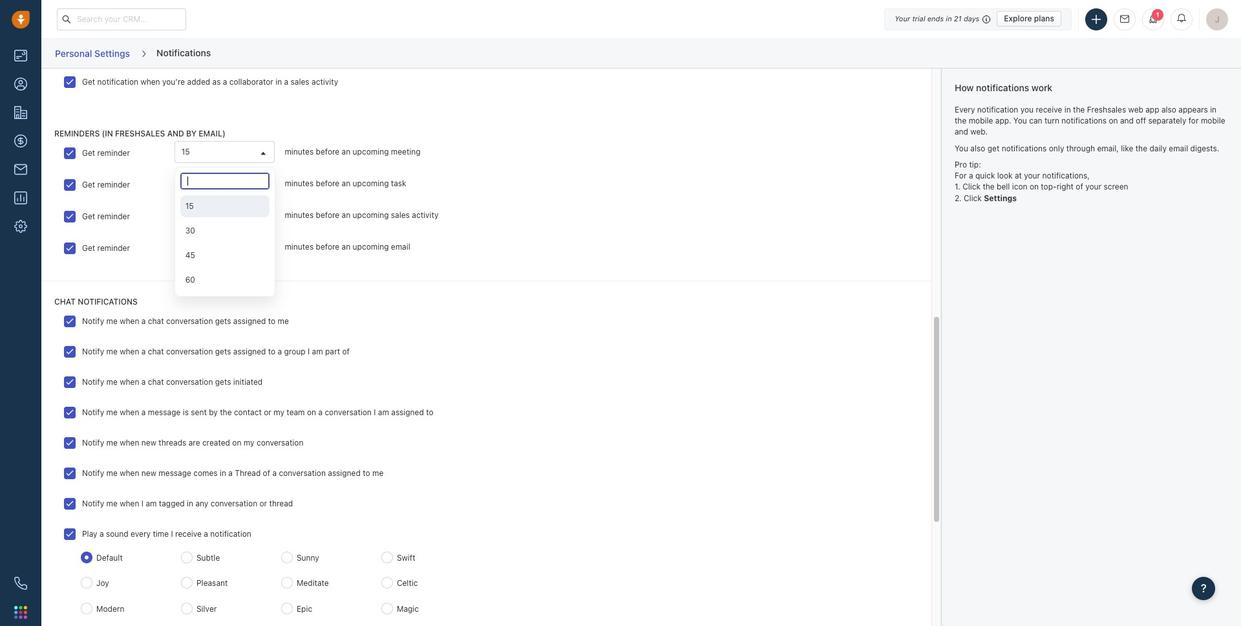 Task type: describe. For each thing, give the bounding box(es) containing it.
1 vertical spatial click
[[964, 193, 982, 203]]

get
[[988, 143, 1000, 153]]

upcoming for email
[[353, 242, 389, 252]]

15 option
[[180, 195, 269, 217]]

ends
[[928, 14, 944, 23]]

sound
[[106, 529, 128, 539]]

notify me when a chat conversation gets assigned to me
[[82, 316, 289, 326]]

notifications
[[78, 297, 138, 307]]

an for before an upcoming task
[[342, 179, 351, 188]]

(in
[[102, 129, 113, 138]]

notifications inside every notification you receive in the freshsales web app also appears in the mobile app. you can turn notifications on and off separately for mobile and web.
[[1062, 116, 1107, 125]]

any
[[196, 499, 208, 508]]

how
[[955, 82, 974, 93]]

notify for notify me when a chat conversation gets assigned to a group i am part of
[[82, 347, 104, 356]]

every notification you receive in the freshsales web app also appears in the mobile app. you can turn notifications on and off separately for mobile and web.
[[955, 105, 1226, 136]]

you also get notifications only through email, like the daily email digests.
[[955, 143, 1220, 153]]

every
[[955, 105, 976, 114]]

0 horizontal spatial am
[[146, 499, 157, 508]]

your trial ends in 21 days
[[895, 14, 980, 23]]

swift
[[397, 553, 416, 563]]

notifications,
[[1043, 171, 1090, 181]]

notification for every
[[978, 105, 1019, 114]]

magic
[[397, 604, 419, 613]]

silver
[[197, 604, 217, 613]]

upcoming for meeting
[[353, 147, 389, 157]]

me for notify me when a chat conversation gets assigned to me
[[106, 316, 118, 326]]

quick
[[976, 171, 996, 181]]

a inside pro tip: for a quick look at your notifications, 1. click the bell icon on top-right of your screen 2. click settings
[[969, 171, 974, 181]]

created
[[202, 438, 230, 448]]

notify for notify me when new message comes in a thread of a conversation assigned to me
[[82, 468, 104, 478]]

group
[[284, 347, 306, 356]]

minutes before an upcoming email
[[285, 242, 411, 252]]

like
[[1122, 143, 1134, 153]]

1 link
[[1143, 8, 1165, 30]]

1 horizontal spatial and
[[955, 127, 969, 136]]

4 before from the top
[[316, 242, 340, 252]]

every
[[131, 529, 151, 539]]

60
[[185, 275, 195, 285]]

0 horizontal spatial and
[[167, 129, 184, 138]]

phone element
[[8, 570, 34, 596]]

days
[[964, 14, 980, 23]]

work
[[1032, 82, 1053, 93]]

default
[[96, 553, 123, 563]]

3 gets from the top
[[215, 377, 231, 387]]

only
[[1050, 143, 1065, 153]]

before for before an upcoming meeting
[[316, 147, 340, 157]]

get for before an upcoming task
[[82, 180, 95, 190]]

collaborator
[[229, 77, 273, 87]]

at
[[1015, 171, 1022, 181]]

4 minutes from the top
[[285, 242, 314, 252]]

0 horizontal spatial you
[[955, 143, 969, 153]]

freshsales inside every notification you receive in the freshsales web app also appears in the mobile app. you can turn notifications on and off separately for mobile and web.
[[1088, 105, 1127, 114]]

21
[[954, 14, 962, 23]]

as
[[212, 77, 221, 87]]

0 horizontal spatial by
[[186, 129, 197, 138]]

on inside pro tip: for a quick look at your notifications, 1. click the bell icon on top-right of your screen 2. click settings
[[1030, 182, 1039, 192]]

web
[[1129, 105, 1144, 114]]

0 horizontal spatial freshsales
[[115, 129, 165, 138]]

4 an from the top
[[342, 242, 351, 252]]

notify me when a chat conversation gets initiated
[[82, 377, 263, 387]]

get reminder for minutes before an upcoming task
[[82, 180, 130, 190]]

freshworks switcher image
[[14, 606, 27, 619]]

0 vertical spatial click
[[963, 182, 981, 192]]

0 vertical spatial email
[[1169, 143, 1189, 153]]

chat for notify me when a chat conversation gets initiated
[[148, 377, 164, 387]]

on inside every notification you receive in the freshsales web app also appears in the mobile app. you can turn notifications on and off separately for mobile and web.
[[1109, 116, 1119, 125]]

epic
[[297, 604, 312, 613]]

app
[[1146, 105, 1160, 114]]

get notification when you're added as a collaborator in a sales activity
[[82, 77, 338, 87]]

2 mobile from the left
[[1202, 116, 1226, 125]]

15 button for minutes before an upcoming sales activity
[[174, 204, 275, 226]]

team
[[287, 408, 305, 417]]

chat for notify me when a chat conversation gets assigned to me
[[148, 316, 164, 326]]

minutes before an upcoming sales activity
[[285, 210, 439, 220]]

email)
[[199, 129, 225, 138]]

joy
[[96, 578, 109, 588]]

sent
[[191, 408, 207, 417]]

get reminder for minutes before an upcoming meeting
[[82, 148, 130, 158]]

subtle
[[197, 553, 220, 563]]

gets for a
[[215, 347, 231, 356]]

added
[[187, 77, 210, 87]]

notify me when i am tagged in any conversation or thread
[[82, 499, 293, 508]]

before for before an upcoming sales activity
[[316, 210, 340, 220]]

pro tip: for a quick look at your notifications, 1. click the bell icon on top-right of your screen 2. click settings
[[955, 160, 1129, 203]]

notify me when new threads are created on my conversation
[[82, 438, 304, 448]]

celtic
[[397, 578, 418, 588]]

you inside every notification you receive in the freshsales web app also appears in the mobile app. you can turn notifications on and off separately for mobile and web.
[[1014, 116, 1028, 125]]

part
[[325, 347, 340, 356]]

notify for notify me when a chat conversation gets assigned to me
[[82, 316, 104, 326]]

phone image
[[14, 577, 27, 590]]

reminder for minutes before an upcoming email
[[97, 243, 130, 253]]

can
[[1030, 116, 1043, 125]]

on right the "team"
[[307, 408, 316, 417]]

new for threads
[[142, 438, 156, 448]]

reminder for minutes before an upcoming meeting
[[97, 148, 130, 158]]

15 inside option
[[185, 201, 194, 211]]

reminder for minutes before an upcoming sales activity
[[97, 212, 130, 221]]

explore plans
[[1005, 14, 1055, 23]]

2 horizontal spatial and
[[1121, 116, 1134, 125]]

is
[[183, 408, 189, 417]]

tip:
[[970, 160, 982, 170]]

play
[[82, 529, 97, 539]]

minutes for before an upcoming meeting
[[285, 147, 314, 157]]

threads
[[159, 438, 186, 448]]

gets for me
[[215, 316, 231, 326]]

the down every
[[955, 116, 967, 125]]

0 vertical spatial my
[[274, 408, 285, 417]]

1 vertical spatial or
[[260, 499, 267, 508]]

personal settings link
[[54, 43, 131, 64]]

0 horizontal spatial of
[[263, 468, 270, 478]]

trial
[[913, 14, 926, 23]]

new for message
[[142, 468, 156, 478]]

appears
[[1179, 105, 1209, 114]]

web.
[[971, 127, 988, 136]]

also inside every notification you receive in the freshsales web app also appears in the mobile app. you can turn notifications on and off separately for mobile and web.
[[1162, 105, 1177, 114]]

2 horizontal spatial am
[[378, 408, 389, 417]]

contact
[[234, 408, 262, 417]]

when for notify me when a message is sent by the contact or my team on a conversation i am assigned to
[[120, 408, 139, 417]]

screen
[[1104, 182, 1129, 192]]

when for notify me when new message comes in a thread of a conversation assigned to me
[[120, 468, 139, 478]]

me for notify me when a message is sent by the contact or my team on a conversation i am assigned to
[[106, 408, 118, 417]]

notifications
[[157, 47, 211, 58]]

conversation down notify me when new message comes in a thread of a conversation assigned to me
[[211, 499, 257, 508]]

pro
[[955, 160, 968, 170]]

reminders (in freshsales and by email)
[[54, 129, 225, 138]]

0 horizontal spatial email
[[391, 242, 411, 252]]

get for before an upcoming meeting
[[82, 148, 95, 158]]

0 vertical spatial am
[[312, 347, 323, 356]]

personal settings
[[55, 48, 130, 59]]

daily
[[1150, 143, 1167, 153]]

me for notify me when new threads are created on my conversation
[[106, 438, 118, 448]]

app.
[[996, 116, 1012, 125]]



Task type: vqa. For each thing, say whether or not it's contained in the screenshot.
'Sampleton' inside the Best, Jane Sampleton
no



Task type: locate. For each thing, give the bounding box(es) containing it.
time
[[153, 529, 169, 539]]

15 button up 60 option in the top of the page
[[174, 236, 275, 258]]

notification inside every notification you receive in the freshsales web app also appears in the mobile app. you can turn notifications on and off separately for mobile and web.
[[978, 105, 1019, 114]]

2 chat from the top
[[148, 347, 164, 356]]

Search your CRM... text field
[[57, 8, 186, 30]]

mobile right for
[[1202, 116, 1226, 125]]

1 horizontal spatial by
[[209, 408, 218, 417]]

mobile
[[969, 116, 994, 125], [1202, 116, 1226, 125]]

how notifications work
[[955, 82, 1053, 93]]

notification up app.
[[978, 105, 1019, 114]]

1 minutes from the top
[[285, 147, 314, 157]]

3 notify from the top
[[82, 377, 104, 387]]

get for before an upcoming sales activity
[[82, 212, 95, 221]]

for
[[955, 171, 967, 181]]

2 reminder from the top
[[97, 180, 130, 190]]

freshsales
[[1088, 105, 1127, 114], [115, 129, 165, 138]]

1 horizontal spatial your
[[1086, 182, 1102, 192]]

of right part
[[342, 347, 350, 356]]

1 horizontal spatial sales
[[391, 210, 410, 220]]

before down the minutes before an upcoming sales activity
[[316, 242, 340, 252]]

1 get from the top
[[82, 77, 95, 87]]

explore plans link
[[997, 11, 1062, 27]]

new up notify me when i am tagged in any conversation or thread
[[142, 468, 156, 478]]

1 vertical spatial sales
[[391, 210, 410, 220]]

4 get reminder from the top
[[82, 243, 130, 253]]

0 horizontal spatial settings
[[94, 48, 130, 59]]

notify for notify me when a chat conversation gets initiated
[[82, 377, 104, 387]]

upcoming for sales
[[353, 210, 389, 220]]

of right right
[[1076, 182, 1084, 192]]

1 horizontal spatial mobile
[[1202, 116, 1226, 125]]

15
[[182, 147, 190, 157], [182, 179, 190, 188], [185, 201, 194, 211], [182, 210, 190, 220], [182, 242, 190, 252]]

1 horizontal spatial of
[[342, 347, 350, 356]]

1 vertical spatial notification
[[978, 105, 1019, 114]]

when for notify me when a chat conversation gets assigned to a group i am part of
[[120, 347, 139, 356]]

1 gets from the top
[[215, 316, 231, 326]]

6 notify from the top
[[82, 468, 104, 478]]

15 link for minutes before an upcoming meeting
[[175, 142, 274, 162]]

1 horizontal spatial you
[[1014, 116, 1028, 125]]

0 horizontal spatial receive
[[175, 529, 202, 539]]

1 vertical spatial am
[[378, 408, 389, 417]]

1 an from the top
[[342, 147, 351, 157]]

comes
[[194, 468, 218, 478]]

email
[[1169, 143, 1189, 153], [391, 242, 411, 252]]

thread
[[269, 499, 293, 508]]

receive up turn
[[1036, 105, 1063, 114]]

3 reminder from the top
[[97, 212, 130, 221]]

for
[[1189, 116, 1199, 125]]

gets
[[215, 316, 231, 326], [215, 347, 231, 356], [215, 377, 231, 387]]

notify for notify me when i am tagged in any conversation or thread
[[82, 499, 104, 508]]

notifications
[[977, 82, 1030, 93], [1062, 116, 1107, 125], [1002, 143, 1047, 153]]

off
[[1137, 116, 1147, 125]]

also left get
[[971, 143, 986, 153]]

receive inside every notification you receive in the freshsales web app also appears in the mobile app. you can turn notifications on and off separately for mobile and web.
[[1036, 105, 1063, 114]]

get reminder for minutes before an upcoming sales activity
[[82, 212, 130, 221]]

icon
[[1013, 182, 1028, 192]]

15 link down email)
[[175, 142, 274, 162]]

upcoming left task
[[353, 179, 389, 188]]

reminder for minutes before an upcoming task
[[97, 180, 130, 190]]

4 get from the top
[[82, 212, 95, 221]]

1 horizontal spatial my
[[274, 408, 285, 417]]

or
[[264, 408, 272, 417], [260, 499, 267, 508]]

30 option
[[180, 220, 269, 242]]

and left email)
[[167, 129, 184, 138]]

1 vertical spatial my
[[244, 438, 255, 448]]

minutes for before an upcoming task
[[285, 179, 314, 188]]

my left the "team"
[[274, 408, 285, 417]]

an up the minutes before an upcoming task
[[342, 147, 351, 157]]

notifications up you also get notifications only through email, like the daily email digests.
[[1062, 116, 1107, 125]]

or right contact
[[264, 408, 272, 417]]

2 vertical spatial chat
[[148, 377, 164, 387]]

5 notify from the top
[[82, 438, 104, 448]]

notification
[[97, 77, 138, 87], [978, 105, 1019, 114], [210, 529, 251, 539]]

message down threads
[[159, 468, 191, 478]]

1 notify from the top
[[82, 316, 104, 326]]

0 horizontal spatial notification
[[97, 77, 138, 87]]

conversation down notify me when a chat conversation gets assigned to me on the left
[[166, 347, 213, 356]]

0 vertical spatial notification
[[97, 77, 138, 87]]

1 vertical spatial also
[[971, 143, 986, 153]]

gets left initiated
[[215, 377, 231, 387]]

60 option
[[180, 269, 269, 291]]

1 before from the top
[[316, 147, 340, 157]]

0 horizontal spatial mobile
[[969, 116, 994, 125]]

click right 1. at right top
[[963, 182, 981, 192]]

1 horizontal spatial email
[[1169, 143, 1189, 153]]

0 horizontal spatial also
[[971, 143, 986, 153]]

0 vertical spatial also
[[1162, 105, 1177, 114]]

notify me when a chat conversation gets assigned to a group i am part of
[[82, 347, 350, 356]]

1 vertical spatial you
[[955, 143, 969, 153]]

get reminder
[[82, 148, 130, 158], [82, 180, 130, 190], [82, 212, 130, 221], [82, 243, 130, 253]]

0 horizontal spatial sales
[[291, 77, 310, 87]]

3 before from the top
[[316, 210, 340, 220]]

a
[[223, 77, 227, 87], [284, 77, 289, 87], [969, 171, 974, 181], [142, 316, 146, 326], [142, 347, 146, 356], [278, 347, 282, 356], [142, 377, 146, 387], [142, 408, 146, 417], [318, 408, 323, 417], [229, 468, 233, 478], [273, 468, 277, 478], [100, 529, 104, 539], [204, 529, 208, 539]]

and left web.
[[955, 127, 969, 136]]

initiated
[[233, 377, 263, 387]]

2 before from the top
[[316, 179, 340, 188]]

1 upcoming from the top
[[353, 147, 389, 157]]

freshsales left web
[[1088, 105, 1127, 114]]

gets down notify me when a chat conversation gets assigned to me on the left
[[215, 347, 231, 356]]

when for get notification when you're added as a collaborator in a sales activity
[[141, 77, 160, 87]]

modern
[[96, 604, 124, 613]]

on
[[1109, 116, 1119, 125], [1030, 182, 1039, 192], [307, 408, 316, 417], [232, 438, 242, 448]]

when for notify me when a chat conversation gets assigned to me
[[120, 316, 139, 326]]

explore
[[1005, 14, 1033, 23]]

separately
[[1149, 116, 1187, 125]]

conversation right the "team"
[[325, 408, 372, 417]]

notifications up you
[[977, 82, 1030, 93]]

2 vertical spatial of
[[263, 468, 270, 478]]

0 vertical spatial settings
[[94, 48, 130, 59]]

new
[[142, 438, 156, 448], [142, 468, 156, 478]]

also up separately
[[1162, 105, 1177, 114]]

2 minutes from the top
[[285, 179, 314, 188]]

3 upcoming from the top
[[353, 210, 389, 220]]

message for comes
[[159, 468, 191, 478]]

the down quick
[[983, 182, 995, 192]]

by left email)
[[186, 129, 197, 138]]

notify for notify me when a message is sent by the contact or my team on a conversation i am assigned to
[[82, 408, 104, 417]]

1 vertical spatial new
[[142, 468, 156, 478]]

sales right collaborator
[[291, 77, 310, 87]]

30
[[185, 226, 195, 235]]

gets up the notify me when a chat conversation gets assigned to a group i am part of
[[215, 316, 231, 326]]

upcoming down the minutes before an upcoming sales activity
[[353, 242, 389, 252]]

i
[[308, 347, 310, 356], [374, 408, 376, 417], [142, 499, 144, 508], [171, 529, 173, 539]]

you up pro
[[955, 143, 969, 153]]

0 vertical spatial by
[[186, 129, 197, 138]]

chat for notify me when a chat conversation gets assigned to a group i am part of
[[148, 347, 164, 356]]

0 vertical spatial message
[[148, 408, 181, 417]]

0 vertical spatial sales
[[291, 77, 310, 87]]

freshsales right (in
[[115, 129, 165, 138]]

mobile up web.
[[969, 116, 994, 125]]

chat
[[54, 297, 76, 307]]

get reminder for minutes before an upcoming email
[[82, 243, 130, 253]]

before for before an upcoming task
[[316, 179, 340, 188]]

task
[[391, 179, 407, 188]]

1 vertical spatial email
[[391, 242, 411, 252]]

before down the minutes before an upcoming task
[[316, 210, 340, 220]]

1 reminder from the top
[[97, 148, 130, 158]]

1 vertical spatial your
[[1086, 182, 1102, 192]]

an for before an upcoming meeting
[[342, 147, 351, 157]]

upcoming left 'meeting'
[[353, 147, 389, 157]]

minutes before an upcoming meeting
[[285, 147, 421, 157]]

1 vertical spatial 15 link
[[175, 173, 274, 194]]

1 vertical spatial settings
[[984, 193, 1017, 203]]

1 horizontal spatial freshsales
[[1088, 105, 1127, 114]]

conversation up the notify me when a chat conversation gets assigned to a group i am part of
[[166, 316, 213, 326]]

0 vertical spatial you
[[1014, 116, 1028, 125]]

by right sent
[[209, 408, 218, 417]]

conversation up thread
[[279, 468, 326, 478]]

new left threads
[[142, 438, 156, 448]]

sales down task
[[391, 210, 410, 220]]

digests.
[[1191, 143, 1220, 153]]

notification up 'subtle'
[[210, 529, 251, 539]]

chat
[[148, 316, 164, 326], [148, 347, 164, 356], [148, 377, 164, 387]]

1 horizontal spatial activity
[[412, 210, 439, 220]]

2 vertical spatial gets
[[215, 377, 231, 387]]

an down the minutes before an upcoming task
[[342, 210, 351, 220]]

2 an from the top
[[342, 179, 351, 188]]

0 vertical spatial notifications
[[977, 82, 1030, 93]]

45 option
[[180, 244, 269, 266]]

settings inside pro tip: for a quick look at your notifications, 1. click the bell icon on top-right of your screen 2. click settings
[[984, 193, 1017, 203]]

the inside pro tip: for a quick look at your notifications, 1. click the bell icon on top-right of your screen 2. click settings
[[983, 182, 995, 192]]

an down "minutes before an upcoming meeting"
[[342, 179, 351, 188]]

notify for notify me when new threads are created on my conversation
[[82, 438, 104, 448]]

4 reminder from the top
[[97, 243, 130, 253]]

you
[[1014, 116, 1028, 125], [955, 143, 969, 153]]

1 vertical spatial of
[[342, 347, 350, 356]]

1 vertical spatial message
[[159, 468, 191, 478]]

0 vertical spatial new
[[142, 438, 156, 448]]

0 vertical spatial 15 link
[[175, 142, 274, 162]]

2 vertical spatial am
[[146, 499, 157, 508]]

1 15 link from the top
[[175, 142, 274, 162]]

minutes
[[285, 147, 314, 157], [285, 179, 314, 188], [285, 210, 314, 220], [285, 242, 314, 252]]

me for notify me when i am tagged in any conversation or thread
[[106, 499, 118, 508]]

when for notify me when new threads are created on my conversation
[[120, 438, 139, 448]]

plans
[[1035, 14, 1055, 23]]

3 chat from the top
[[148, 377, 164, 387]]

receive
[[1036, 105, 1063, 114], [175, 529, 202, 539]]

0 vertical spatial receive
[[1036, 105, 1063, 114]]

my
[[274, 408, 285, 417], [244, 438, 255, 448]]

0 horizontal spatial activity
[[312, 77, 338, 87]]

email right daily at top
[[1169, 143, 1189, 153]]

0 horizontal spatial your
[[1025, 171, 1041, 181]]

conversation down the "team"
[[257, 438, 304, 448]]

and
[[1121, 116, 1134, 125], [955, 127, 969, 136], [167, 129, 184, 138]]

email,
[[1098, 143, 1119, 153]]

settings down the bell
[[984, 193, 1017, 203]]

me for notify me when a chat conversation gets initiated
[[106, 377, 118, 387]]

3 get from the top
[[82, 180, 95, 190]]

of
[[1076, 182, 1084, 192], [342, 347, 350, 356], [263, 468, 270, 478]]

my down contact
[[244, 438, 255, 448]]

me for notify me when a chat conversation gets assigned to a group i am part of
[[106, 347, 118, 356]]

2.
[[955, 193, 962, 203]]

notification for get
[[97, 77, 138, 87]]

0 vertical spatial 15 button
[[174, 204, 275, 226]]

1 get reminder from the top
[[82, 148, 130, 158]]

3 an from the top
[[342, 210, 351, 220]]

sunny
[[297, 553, 319, 563]]

0 vertical spatial activity
[[312, 77, 338, 87]]

top-
[[1041, 182, 1057, 192]]

the up through at the top right of the page
[[1074, 105, 1085, 114]]

15 link
[[175, 142, 274, 162], [175, 173, 274, 194]]

0 vertical spatial of
[[1076, 182, 1084, 192]]

15 link up 15 option
[[175, 173, 274, 194]]

notify me when new message comes in a thread of a conversation assigned to me
[[82, 468, 384, 478]]

right
[[1057, 182, 1074, 192]]

your right at
[[1025, 171, 1041, 181]]

1 15 button from the top
[[174, 204, 275, 226]]

are
[[189, 438, 200, 448]]

0 vertical spatial gets
[[215, 316, 231, 326]]

the left contact
[[220, 408, 232, 417]]

2 upcoming from the top
[[353, 179, 389, 188]]

upcoming for task
[[353, 179, 389, 188]]

1 vertical spatial notifications
[[1062, 116, 1107, 125]]

list box containing 15
[[180, 195, 269, 291]]

1 vertical spatial 15 button
[[174, 236, 275, 258]]

conversation up "is" at the bottom left of the page
[[166, 377, 213, 387]]

meditate
[[297, 578, 329, 588]]

3 minutes from the top
[[285, 210, 314, 220]]

before up the minutes before an upcoming task
[[316, 147, 340, 157]]

2 15 link from the top
[[175, 173, 274, 194]]

on right the icon
[[1030, 182, 1039, 192]]

an for before an upcoming sales activity
[[342, 210, 351, 220]]

1 mobile from the left
[[969, 116, 994, 125]]

upcoming up 'minutes before an upcoming email'
[[353, 210, 389, 220]]

4 notify from the top
[[82, 408, 104, 417]]

notify
[[82, 316, 104, 326], [82, 347, 104, 356], [82, 377, 104, 387], [82, 408, 104, 417], [82, 438, 104, 448], [82, 468, 104, 478], [82, 499, 104, 508]]

chat notifications
[[54, 297, 138, 307]]

15 link for minutes before an upcoming task
[[175, 173, 274, 194]]

5 get from the top
[[82, 243, 95, 253]]

of inside pro tip: for a quick look at your notifications, 1. click the bell icon on top-right of your screen 2. click settings
[[1076, 182, 1084, 192]]

15 button up the 45 option
[[174, 204, 275, 226]]

1 vertical spatial activity
[[412, 210, 439, 220]]

notifications up at
[[1002, 143, 1047, 153]]

thread
[[235, 468, 261, 478]]

of right the 'thread'
[[263, 468, 270, 478]]

meeting
[[391, 147, 421, 157]]

on right created
[[232, 438, 242, 448]]

before down "minutes before an upcoming meeting"
[[316, 179, 340, 188]]

1 chat from the top
[[148, 316, 164, 326]]

when for notify me when a chat conversation gets initiated
[[120, 377, 139, 387]]

me for notify me when new message comes in a thread of a conversation assigned to me
[[106, 468, 118, 478]]

your
[[1025, 171, 1041, 181], [1086, 182, 1102, 192]]

message left "is" at the bottom left of the page
[[148, 408, 181, 417]]

1 vertical spatial freshsales
[[115, 129, 165, 138]]

on left off
[[1109, 116, 1119, 125]]

3 get reminder from the top
[[82, 212, 130, 221]]

1 vertical spatial gets
[[215, 347, 231, 356]]

look
[[998, 171, 1013, 181]]

None text field
[[180, 173, 269, 190]]

you
[[1021, 105, 1034, 114]]

2 vertical spatial notifications
[[1002, 143, 1047, 153]]

click right 2.
[[964, 193, 982, 203]]

0 vertical spatial your
[[1025, 171, 1041, 181]]

conversation
[[166, 316, 213, 326], [166, 347, 213, 356], [166, 377, 213, 387], [325, 408, 372, 417], [257, 438, 304, 448], [279, 468, 326, 478], [211, 499, 257, 508]]

1 horizontal spatial am
[[312, 347, 323, 356]]

4 upcoming from the top
[[353, 242, 389, 252]]

7 notify from the top
[[82, 499, 104, 508]]

tagged
[[159, 499, 185, 508]]

2 get from the top
[[82, 148, 95, 158]]

email down the minutes before an upcoming sales activity
[[391, 242, 411, 252]]

list box
[[180, 195, 269, 291]]

an down the minutes before an upcoming sales activity
[[342, 242, 351, 252]]

you're
[[162, 77, 185, 87]]

1 horizontal spatial receive
[[1036, 105, 1063, 114]]

turn
[[1045, 116, 1060, 125]]

you down you
[[1014, 116, 1028, 125]]

personal
[[55, 48, 92, 59]]

2 horizontal spatial of
[[1076, 182, 1084, 192]]

1 vertical spatial receive
[[175, 529, 202, 539]]

or left thread
[[260, 499, 267, 508]]

2 15 button from the top
[[174, 236, 275, 258]]

1.
[[955, 182, 961, 192]]

before
[[316, 147, 340, 157], [316, 179, 340, 188], [316, 210, 340, 220], [316, 242, 340, 252]]

notify me when a message is sent by the contact or my team on a conversation i am assigned to
[[82, 408, 434, 417]]

the right like
[[1136, 143, 1148, 153]]

2 vertical spatial notification
[[210, 529, 251, 539]]

bell
[[997, 182, 1010, 192]]

through
[[1067, 143, 1096, 153]]

2 notify from the top
[[82, 347, 104, 356]]

0 vertical spatial or
[[264, 408, 272, 417]]

2 new from the top
[[142, 468, 156, 478]]

1 vertical spatial chat
[[148, 347, 164, 356]]

2 horizontal spatial notification
[[978, 105, 1019, 114]]

settings down search your crm... text field
[[94, 48, 130, 59]]

2 get reminder from the top
[[82, 180, 130, 190]]

sales
[[291, 77, 310, 87], [391, 210, 410, 220]]

message for is
[[148, 408, 181, 417]]

1 horizontal spatial also
[[1162, 105, 1177, 114]]

click
[[963, 182, 981, 192], [964, 193, 982, 203]]

and left off
[[1121, 116, 1134, 125]]

play a sound every time i receive a notification
[[82, 529, 251, 539]]

1 horizontal spatial notification
[[210, 529, 251, 539]]

45
[[185, 250, 195, 260]]

your left screen
[[1086, 182, 1102, 192]]

when for notify me when i am tagged in any conversation or thread
[[120, 499, 139, 508]]

1
[[1156, 11, 1160, 18]]

1 new from the top
[[142, 438, 156, 448]]

0 horizontal spatial my
[[244, 438, 255, 448]]

1 vertical spatial by
[[209, 408, 218, 417]]

1 horizontal spatial settings
[[984, 193, 1017, 203]]

15 button for minutes before an upcoming email
[[174, 236, 275, 258]]

2 gets from the top
[[215, 347, 231, 356]]

receive right time
[[175, 529, 202, 539]]

minutes for before an upcoming sales activity
[[285, 210, 314, 220]]

0 vertical spatial chat
[[148, 316, 164, 326]]

0 vertical spatial freshsales
[[1088, 105, 1127, 114]]

notification down personal settings link
[[97, 77, 138, 87]]



